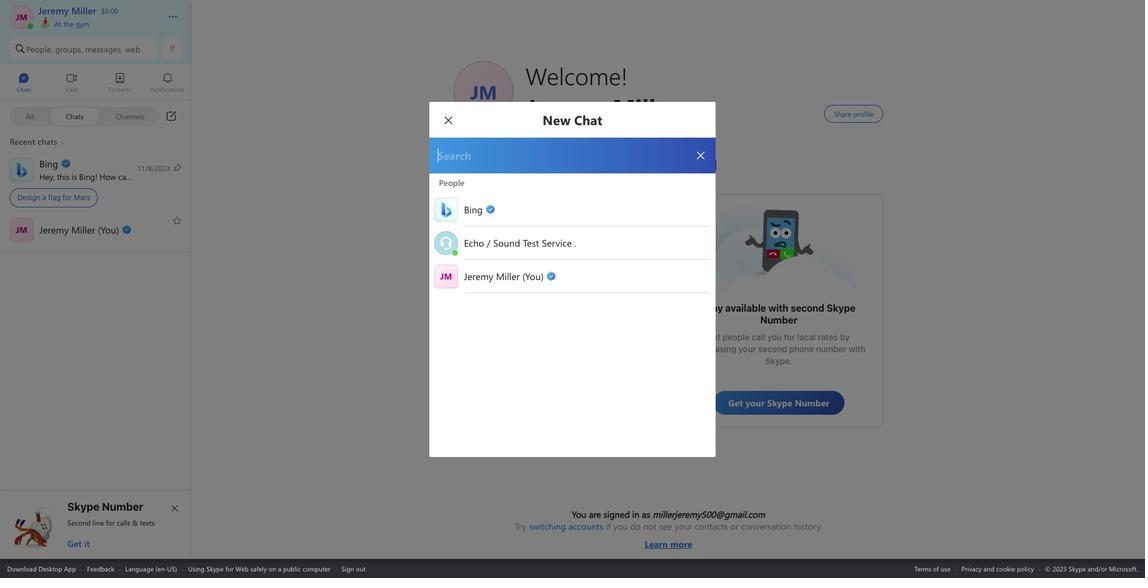 Task type: locate. For each thing, give the bounding box(es) containing it.
1 vertical spatial with
[[849, 344, 866, 354]]

1 horizontal spatial your
[[739, 344, 757, 354]]

bing up echo
[[464, 203, 483, 216]]

bing inside people group
[[464, 203, 483, 216]]

second inside let people call you for local rates by purchasing your second phone number with skype.
[[759, 344, 788, 354]]

by
[[841, 332, 850, 343]]

a right on
[[278, 565, 281, 574]]

web
[[125, 43, 140, 55]]

do
[[631, 521, 641, 533]]

1 horizontal spatial you
[[614, 521, 628, 533]]

as
[[642, 509, 651, 521]]

(en-
[[156, 565, 167, 574]]

number inside stay available with second skype number
[[761, 315, 798, 326]]

local
[[798, 332, 816, 343]]

1 vertical spatial number
[[102, 501, 143, 514]]

jeremy miller (you)
[[464, 270, 544, 283]]

number up call
[[761, 315, 798, 326]]

sound
[[493, 237, 521, 249]]

with down by
[[849, 344, 866, 354]]

1 horizontal spatial bing
[[464, 203, 483, 216]]

using skype for web safely on a public computer link
[[188, 565, 331, 574]]

0 horizontal spatial second
[[759, 344, 788, 354]]

0 vertical spatial second
[[791, 303, 825, 314]]

gym
[[76, 19, 89, 29]]

language
[[125, 565, 154, 574]]

bing right is
[[79, 171, 95, 182]]

skype number element
[[10, 501, 182, 550]]

computer
[[303, 565, 331, 574]]

tab list
[[0, 67, 192, 100]]

your
[[739, 344, 757, 354], [675, 521, 693, 533]]

0 vertical spatial bing
[[79, 171, 95, 182]]

let
[[708, 332, 721, 343]]

with right available at bottom right
[[769, 303, 789, 314]]

how
[[100, 171, 116, 182]]

not
[[644, 521, 657, 533]]

you right if at bottom
[[614, 521, 628, 533]]

echo
[[464, 237, 485, 249]]

at
[[54, 19, 61, 29]]

rates
[[818, 332, 839, 343]]

0 horizontal spatial your
[[675, 521, 693, 533]]

your inside let people call you for local rates by purchasing your second phone number with skype.
[[739, 344, 757, 354]]

you right call
[[768, 332, 782, 343]]

1 vertical spatial your
[[675, 521, 693, 533]]

calls
[[117, 519, 130, 528]]

download
[[7, 565, 37, 574]]

(you)
[[523, 270, 544, 283]]

1 vertical spatial skype
[[67, 501, 100, 514]]

switching accounts link
[[529, 521, 604, 533]]

can
[[118, 171, 131, 182]]

skype right using
[[207, 565, 224, 574]]

call
[[752, 332, 766, 343]]

people
[[723, 332, 750, 343]]

0 vertical spatial a
[[42, 193, 46, 202]]

the
[[63, 19, 74, 29]]

feedback link
[[87, 565, 114, 574]]

1 vertical spatial second
[[759, 344, 788, 354]]

1 vertical spatial bing
[[464, 203, 483, 216]]

out
[[356, 565, 366, 574]]

1 vertical spatial you
[[768, 332, 782, 343]]

groups,
[[55, 43, 83, 55]]

you right help on the top of the page
[[155, 171, 168, 182]]

conversation
[[742, 521, 792, 533]]

0 vertical spatial skype
[[827, 303, 856, 314]]

a left flag
[[42, 193, 46, 202]]

see
[[660, 521, 673, 533]]

your down call
[[739, 344, 757, 354]]

contacts
[[695, 521, 728, 533]]

second inside stay available with second skype number
[[791, 303, 825, 314]]

0 vertical spatial with
[[769, 303, 789, 314]]

number up the calls
[[102, 501, 143, 514]]

skype
[[827, 303, 856, 314], [67, 501, 100, 514], [207, 565, 224, 574]]

second up skype. at the bottom of page
[[759, 344, 788, 354]]

get
[[67, 538, 82, 550]]

privacy and cookie policy link
[[962, 565, 1035, 574]]

2 horizontal spatial skype
[[827, 303, 856, 314]]

is
[[72, 171, 77, 182]]

signed
[[604, 509, 630, 521]]

if
[[606, 521, 611, 533]]

1 vertical spatial a
[[278, 565, 281, 574]]

for inside let people call you for local rates by purchasing your second phone number with skype.
[[784, 332, 795, 343]]

bing
[[79, 171, 95, 182], [464, 203, 483, 216]]

you are signed in as
[[572, 509, 653, 521]]

for right flag
[[63, 193, 72, 202]]

0 vertical spatial you
[[155, 171, 168, 182]]

for right line
[[106, 519, 115, 528]]

whosthis
[[744, 207, 781, 220]]

1 horizontal spatial with
[[849, 344, 866, 354]]

download desktop app link
[[7, 565, 76, 574]]

2 vertical spatial you
[[614, 521, 628, 533]]

second
[[67, 519, 91, 528]]

with
[[769, 303, 789, 314], [849, 344, 866, 354]]

0 vertical spatial your
[[739, 344, 757, 354]]

people group
[[430, 174, 716, 294]]

second
[[791, 303, 825, 314], [759, 344, 788, 354]]

second up local
[[791, 303, 825, 314]]

0 horizontal spatial bing
[[79, 171, 95, 182]]

1 horizontal spatial second
[[791, 303, 825, 314]]

your right see
[[675, 521, 693, 533]]

line
[[93, 519, 104, 528]]

0 horizontal spatial skype
[[67, 501, 100, 514]]

2 horizontal spatial you
[[768, 332, 782, 343]]

messages,
[[85, 43, 123, 55]]

1 horizontal spatial a
[[278, 565, 281, 574]]

skype up by
[[827, 303, 856, 314]]

number
[[761, 315, 798, 326], [102, 501, 143, 514]]

.
[[575, 237, 577, 249]]

are
[[589, 509, 601, 521]]

privacy and cookie policy
[[962, 565, 1035, 574]]

0 horizontal spatial number
[[102, 501, 143, 514]]

history.
[[794, 521, 823, 533]]

1 horizontal spatial number
[[761, 315, 798, 326]]

for left local
[[784, 332, 795, 343]]

hey,
[[39, 171, 55, 182]]

0 vertical spatial number
[[761, 315, 798, 326]]

1 horizontal spatial skype
[[207, 565, 224, 574]]

0 horizontal spatial with
[[769, 303, 789, 314]]

skype up second
[[67, 501, 100, 514]]

you
[[572, 509, 587, 521]]



Task type: vqa. For each thing, say whether or not it's contained in the screenshot.
Type a meeting name (optional) text box
no



Task type: describe. For each thing, give the bounding box(es) containing it.
using skype for web safely on a public computer
[[188, 565, 331, 574]]

with inside let people call you for local rates by purchasing your second phone number with skype.
[[849, 344, 866, 354]]

sign out link
[[342, 565, 366, 574]]

flag
[[48, 193, 61, 202]]

design
[[17, 193, 40, 202]]

all
[[25, 111, 34, 121]]

/
[[487, 237, 491, 249]]

terms of use link
[[915, 565, 951, 574]]

more
[[671, 539, 693, 551]]

policy
[[1018, 565, 1035, 574]]

sign out
[[342, 565, 366, 574]]

at the gym button
[[38, 17, 156, 29]]

privacy
[[962, 565, 982, 574]]

stay
[[703, 303, 723, 314]]

at the gym
[[53, 19, 89, 29]]

!
[[95, 171, 97, 182]]

cookie
[[997, 565, 1016, 574]]

your inside the try switching accounts if you do not see your contacts or conversation history. learn more
[[675, 521, 693, 533]]

help
[[137, 171, 153, 182]]

using
[[188, 565, 205, 574]]

web
[[236, 565, 249, 574]]

learn
[[645, 539, 668, 551]]

it
[[84, 538, 90, 550]]

you inside let people call you for local rates by purchasing your second phone number with skype.
[[768, 332, 782, 343]]

desktop
[[38, 565, 62, 574]]

try
[[515, 521, 527, 533]]

second line for calls & texts
[[67, 519, 155, 528]]

0 horizontal spatial you
[[155, 171, 168, 182]]

use
[[941, 565, 951, 574]]

jeremy
[[464, 270, 494, 283]]

channels
[[116, 111, 145, 121]]

skype number
[[67, 501, 143, 514]]

for left web
[[226, 565, 234, 574]]

try switching accounts if you do not see your contacts or conversation history. learn more
[[515, 521, 823, 551]]

miller
[[496, 270, 520, 283]]

today?
[[170, 171, 194, 182]]

Search text field
[[437, 148, 685, 164]]

app
[[64, 565, 76, 574]]

skype inside stay available with second skype number
[[827, 303, 856, 314]]

and
[[984, 565, 995, 574]]

or
[[731, 521, 739, 533]]

number
[[817, 344, 847, 354]]

you inside the try switching accounts if you do not see your contacts or conversation history. learn more
[[614, 521, 628, 533]]

stay available with second skype number
[[703, 303, 858, 326]]

echo / sound test service .
[[464, 237, 577, 249]]

skype.
[[766, 356, 793, 366]]

service
[[542, 237, 572, 249]]

people, groups, messages, web
[[26, 43, 140, 55]]

feedback
[[87, 565, 114, 574]]

2 vertical spatial skype
[[207, 565, 224, 574]]

this
[[57, 171, 69, 182]]

accounts
[[569, 521, 604, 533]]

get it
[[67, 538, 90, 550]]

available
[[726, 303, 767, 314]]

for inside the skype number element
[[106, 519, 115, 528]]

purchasing
[[693, 344, 737, 354]]

language (en-us) link
[[125, 565, 177, 574]]

of
[[934, 565, 939, 574]]

i
[[133, 171, 135, 182]]

switching
[[529, 521, 566, 533]]

safely
[[251, 565, 267, 574]]

download desktop app
[[7, 565, 76, 574]]

test
[[523, 237, 539, 249]]

people,
[[26, 43, 53, 55]]

texts
[[140, 519, 155, 528]]

phone
[[790, 344, 814, 354]]

on
[[269, 565, 276, 574]]

terms
[[915, 565, 932, 574]]

language (en-us)
[[125, 565, 177, 574]]

chats
[[66, 111, 84, 121]]

&
[[132, 519, 138, 528]]

us)
[[167, 565, 177, 574]]

0 horizontal spatial a
[[42, 193, 46, 202]]

in
[[633, 509, 640, 521]]

with inside stay available with second skype number
[[769, 303, 789, 314]]

people, groups, messages, web button
[[10, 38, 158, 60]]

public
[[283, 565, 301, 574]]

mars
[[74, 193, 90, 202]]



